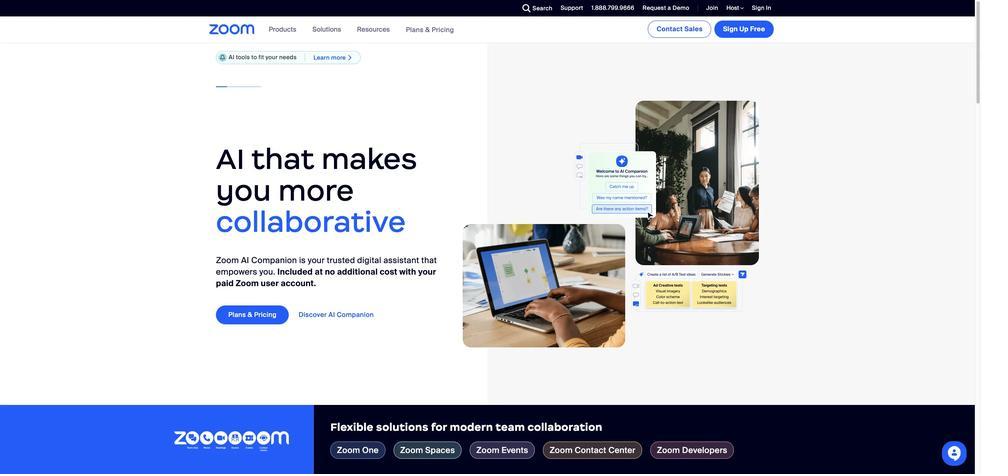 Task type: vqa. For each thing, say whether or not it's contained in the screenshot.
application in the Recording element
no



Task type: describe. For each thing, give the bounding box(es) containing it.
learn more
[[314, 54, 346, 61]]

zoom events tab
[[470, 442, 535, 459]]

zoom for zoom events
[[477, 445, 500, 456]]

0 vertical spatial zoom interface icon image
[[494, 143, 656, 220]]

cost
[[380, 267, 398, 277]]

needs
[[279, 54, 297, 61]]

resources button
[[357, 16, 394, 43]]

sign for sign up free
[[723, 25, 738, 33]]

zoom for zoom contact center
[[550, 445, 573, 456]]

contact sales link
[[648, 21, 711, 38]]

zoom events
[[477, 445, 528, 456]]

request
[[643, 4, 666, 12]]

one
[[362, 445, 379, 456]]

& inside the product information navigation
[[425, 25, 430, 34]]

solutions
[[376, 421, 429, 434]]

sign in
[[752, 4, 772, 12]]

companion for zoom
[[251, 255, 297, 266]]

no
[[325, 267, 335, 277]]

ai tools to fit your needs
[[229, 54, 297, 61]]

that inside ai that makes you more
[[252, 141, 315, 177]]

ai inside zoom ai companion is your trusted digital assistant that empowers you.
[[241, 255, 249, 266]]

zoom developers tab
[[651, 442, 734, 459]]

1 vertical spatial zoom interface icon image
[[631, 271, 747, 312]]

zoom spaces tab
[[394, 442, 462, 459]]

search button
[[516, 0, 555, 16]]

ai inside ai that makes you more
[[216, 141, 245, 177]]

solutions button
[[312, 16, 345, 43]]

host
[[727, 4, 741, 12]]

more inside ai that makes you more
[[278, 173, 354, 208]]

up
[[740, 25, 749, 33]]

plans inside "main content"
[[228, 311, 246, 319]]

to
[[252, 54, 257, 61]]

you
[[216, 173, 271, 208]]

1.888.799.9666
[[592, 4, 635, 12]]

team
[[496, 421, 525, 434]]

modern
[[450, 421, 493, 434]]

paid
[[216, 278, 234, 289]]

events
[[502, 445, 528, 456]]

discover ai companion link
[[299, 306, 386, 325]]

banner containing contact sales
[[200, 16, 776, 43]]

fit
[[259, 54, 264, 61]]

host button
[[727, 4, 744, 12]]

free
[[750, 25, 765, 33]]

sales
[[685, 25, 703, 33]]

discover
[[299, 311, 327, 319]]

is
[[299, 255, 306, 266]]

user
[[261, 278, 279, 289]]

in
[[766, 4, 772, 12]]

collaborative
[[216, 204, 406, 240]]

flexible solutions for modern team collaboration tab list
[[331, 442, 959, 459]]

zoom contact center
[[550, 445, 636, 456]]

support
[[561, 4, 583, 12]]

learn
[[314, 54, 330, 61]]

resources
[[357, 25, 390, 34]]

zoom for zoom one
[[337, 445, 360, 456]]

zoom for zoom ai companion is your trusted digital assistant that empowers you.
[[216, 255, 239, 266]]



Task type: locate. For each thing, give the bounding box(es) containing it.
your for fit
[[266, 54, 278, 61]]

0 vertical spatial that
[[252, 141, 315, 177]]

for
[[431, 421, 447, 434]]

right image
[[346, 54, 354, 61]]

companion inside zoom ai companion is your trusted digital assistant that empowers you.
[[251, 255, 297, 266]]

0 vertical spatial pricing
[[432, 25, 454, 34]]

1 vertical spatial plans & pricing
[[228, 311, 277, 319]]

1 horizontal spatial &
[[425, 25, 430, 34]]

0 vertical spatial plans & pricing
[[406, 25, 454, 34]]

1 vertical spatial companion
[[337, 311, 374, 319]]

contact down a
[[657, 25, 683, 33]]

plans
[[406, 25, 424, 34], [228, 311, 246, 319]]

search
[[533, 5, 553, 12]]

sign up free button
[[715, 21, 774, 38]]

zoom one
[[337, 445, 379, 456]]

at
[[315, 267, 323, 277]]

that
[[252, 141, 315, 177], [421, 255, 437, 266]]

0 horizontal spatial your
[[266, 54, 278, 61]]

discover ai companion
[[299, 311, 374, 319]]

flexible
[[331, 421, 374, 434]]

your right fit
[[266, 54, 278, 61]]

zoom for zoom spaces
[[400, 445, 423, 456]]

0 vertical spatial sign
[[752, 4, 765, 12]]

0 horizontal spatial that
[[252, 141, 315, 177]]

0 horizontal spatial sign
[[723, 25, 738, 33]]

zoom down empowers
[[236, 278, 259, 289]]

plans down 'paid'
[[228, 311, 246, 319]]

your up at
[[308, 255, 325, 266]]

zoom ai companion is your trusted digital assistant that empowers you.
[[216, 255, 437, 277]]

tools
[[236, 54, 250, 61]]

your inside included at no additional cost with your paid zoom user account.
[[418, 267, 436, 277]]

0 vertical spatial your
[[266, 54, 278, 61]]

products button
[[269, 16, 300, 43]]

pricing inside "main content"
[[254, 311, 277, 319]]

solutions
[[312, 25, 341, 34]]

request a demo
[[643, 4, 690, 12]]

pricing inside the product information navigation
[[432, 25, 454, 34]]

collaboration
[[528, 421, 603, 434]]

request a demo link
[[637, 0, 692, 16], [643, 4, 690, 12]]

makes
[[322, 141, 417, 177]]

join link
[[700, 0, 720, 16], [706, 4, 718, 12]]

zoom spaces
[[400, 445, 455, 456]]

assistant
[[384, 255, 419, 266]]

products
[[269, 25, 296, 34]]

developers
[[682, 445, 728, 456]]

0 vertical spatial more
[[331, 54, 346, 61]]

1 vertical spatial more
[[278, 173, 354, 208]]

0 horizontal spatial pricing
[[254, 311, 277, 319]]

zoom for zoom developers
[[657, 445, 680, 456]]

0 horizontal spatial contact
[[575, 445, 607, 456]]

plans & pricing link
[[406, 25, 454, 34], [406, 25, 454, 34], [216, 306, 289, 325]]

2 horizontal spatial your
[[418, 267, 436, 277]]

zoom down collaboration
[[550, 445, 573, 456]]

join link left "host"
[[700, 0, 720, 16]]

1 horizontal spatial pricing
[[432, 25, 454, 34]]

flexible solutions for modern team collaboration
[[331, 421, 603, 434]]

1.888.799.9666 button
[[585, 0, 637, 16], [592, 4, 635, 12]]

0 vertical spatial contact
[[657, 25, 683, 33]]

with
[[400, 267, 416, 277]]

your inside zoom ai companion is your trusted digital assistant that empowers you.
[[308, 255, 325, 266]]

more
[[331, 54, 346, 61], [278, 173, 354, 208]]

zoom left events
[[477, 445, 500, 456]]

companion
[[251, 255, 297, 266], [337, 311, 374, 319]]

&
[[425, 25, 430, 34], [248, 311, 253, 319]]

main content
[[0, 16, 975, 474]]

additional
[[337, 267, 378, 277]]

0 vertical spatial plans
[[406, 25, 424, 34]]

digital
[[357, 255, 381, 266]]

zoom left developers
[[657, 445, 680, 456]]

a
[[668, 4, 671, 12]]

2 vertical spatial your
[[418, 267, 436, 277]]

your right with
[[418, 267, 436, 277]]

zoom logo image
[[209, 24, 255, 35]]

included at no additional cost with your paid zoom user account.
[[216, 267, 436, 289]]

1 horizontal spatial plans & pricing
[[406, 25, 454, 34]]

zoom up empowers
[[216, 255, 239, 266]]

pricing
[[432, 25, 454, 34], [254, 311, 277, 319]]

spaces
[[425, 445, 455, 456]]

0 vertical spatial &
[[425, 25, 430, 34]]

contact inside meetings navigation
[[657, 25, 683, 33]]

product information navigation
[[263, 16, 460, 43]]

0 horizontal spatial companion
[[251, 255, 297, 266]]

1 vertical spatial plans
[[228, 311, 246, 319]]

zoom unified communication platform image
[[174, 432, 289, 453]]

zoom down solutions at bottom
[[400, 445, 423, 456]]

1 horizontal spatial that
[[421, 255, 437, 266]]

meetings navigation
[[647, 16, 776, 40]]

plans & pricing
[[406, 25, 454, 34], [228, 311, 277, 319]]

that inside zoom ai companion is your trusted digital assistant that empowers you.
[[421, 255, 437, 266]]

plans right the resources "dropdown button"
[[406, 25, 424, 34]]

zoom inside "tab"
[[400, 445, 423, 456]]

1 horizontal spatial your
[[308, 255, 325, 266]]

0 horizontal spatial &
[[248, 311, 253, 319]]

zoom
[[216, 255, 239, 266], [236, 278, 259, 289], [337, 445, 360, 456], [400, 445, 423, 456], [477, 445, 500, 456], [550, 445, 573, 456], [657, 445, 680, 456]]

ai that makes you more
[[216, 141, 417, 208]]

0 vertical spatial companion
[[251, 255, 297, 266]]

1 horizontal spatial companion
[[337, 311, 374, 319]]

sign for sign in
[[752, 4, 765, 12]]

demo
[[673, 4, 690, 12]]

support link
[[555, 0, 585, 16], [561, 4, 583, 12]]

1 vertical spatial your
[[308, 255, 325, 266]]

zoom inside zoom ai companion is your trusted digital assistant that empowers you.
[[216, 255, 239, 266]]

companion for discover
[[337, 311, 374, 319]]

sign up free
[[723, 25, 765, 33]]

1 vertical spatial sign
[[723, 25, 738, 33]]

your for is
[[308, 255, 325, 266]]

sign left up
[[723, 25, 738, 33]]

trusted
[[327, 255, 355, 266]]

zoom interface icon image
[[494, 143, 656, 220], [631, 271, 747, 312]]

plans inside the product information navigation
[[406, 25, 424, 34]]

contact sales
[[657, 25, 703, 33]]

you.
[[259, 267, 275, 277]]

zoom developers
[[657, 445, 728, 456]]

zoom inside included at no additional cost with your paid zoom user account.
[[236, 278, 259, 289]]

center
[[609, 445, 636, 456]]

join
[[706, 4, 718, 12]]

account.
[[281, 278, 316, 289]]

& inside "main content"
[[248, 311, 253, 319]]

plans & pricing inside the product information navigation
[[406, 25, 454, 34]]

1 vertical spatial pricing
[[254, 311, 277, 319]]

banner
[[200, 16, 776, 43]]

contact
[[657, 25, 683, 33], [575, 445, 607, 456]]

1 vertical spatial &
[[248, 311, 253, 319]]

zoom contact center tab
[[543, 442, 642, 459]]

zoom one tab
[[331, 442, 385, 459]]

join link up meetings navigation
[[706, 4, 718, 12]]

plans & pricing inside "main content"
[[228, 311, 277, 319]]

included
[[278, 267, 313, 277]]

sign left in
[[752, 4, 765, 12]]

1 vertical spatial contact
[[575, 445, 607, 456]]

1 vertical spatial that
[[421, 255, 437, 266]]

your
[[266, 54, 278, 61], [308, 255, 325, 266], [418, 267, 436, 277]]

contact inside tab
[[575, 445, 607, 456]]

sign
[[752, 4, 765, 12], [723, 25, 738, 33]]

sign in link
[[746, 0, 776, 16], [752, 4, 772, 12]]

1 horizontal spatial plans
[[406, 25, 424, 34]]

0 horizontal spatial plans & pricing
[[228, 311, 277, 319]]

zoom left one
[[337, 445, 360, 456]]

sign inside the sign up free button
[[723, 25, 738, 33]]

1 horizontal spatial sign
[[752, 4, 765, 12]]

ai
[[229, 54, 235, 61], [216, 141, 245, 177], [241, 255, 249, 266], [329, 311, 335, 319]]

1 horizontal spatial contact
[[657, 25, 683, 33]]

empowers
[[216, 267, 257, 277]]

contact left center
[[575, 445, 607, 456]]

main content containing ai that makes you more
[[0, 16, 975, 474]]

0 horizontal spatial plans
[[228, 311, 246, 319]]



